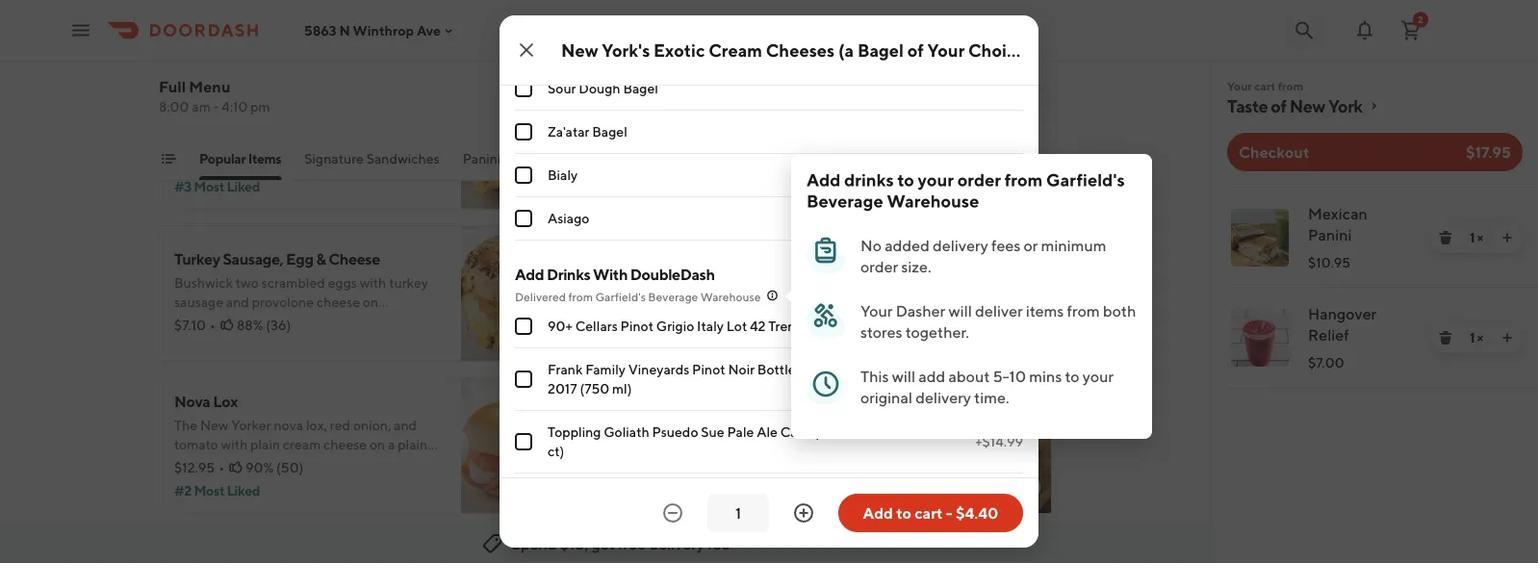 Task type: locate. For each thing, give the bounding box(es) containing it.
cheese inside turkey sausage, egg & cheese bushwick two scrambled eggs with turkey sausage and provolone cheese on everything bagel.
[[329, 250, 380, 268]]

cheese up swiss
[[280, 88, 331, 106]]

1 × left add one to cart image at the top of the page
[[1470, 230, 1484, 246]]

of up dasher
[[919, 269, 933, 287]]

choice) up steak, egg & cheese image
[[969, 39, 1032, 60]]

t. bacon, egg & cheese image
[[461, 73, 598, 210]]

warehouse inside add drinks with doubledash group
[[701, 290, 761, 303]]

add up delivered
[[515, 265, 544, 284]]

0 horizontal spatial order
[[861, 258, 899, 276]]

bagel. inside turkey sausage, egg & cheese bushwick two scrambled eggs with turkey sausage and provolone cheese on everything bagel.
[[243, 313, 280, 329]]

1 vertical spatial garfield's
[[595, 290, 646, 303]]

1 vertical spatial ×
[[1478, 330, 1484, 346]]

0 vertical spatial a
[[879, 132, 886, 148]]

mexican panini image
[[1232, 209, 1289, 267]]

Current quantity is 1 number field
[[719, 503, 758, 524]]

0 vertical spatial the
[[159, 40, 182, 56]]

order down lunch
[[958, 169, 1001, 190]]

most
[[185, 40, 215, 56]]

hangover
[[1309, 305, 1377, 323]]

1 vertical spatial eggs
[[695, 132, 724, 148]]

beverage down drinks
[[807, 191, 884, 211]]

the left 'most'
[[159, 40, 182, 56]]

$7.10 • up #3
[[174, 156, 216, 171]]

with
[[593, 265, 628, 284]]

minimum
[[1041, 236, 1107, 255]]

egg & cheese image
[[461, 530, 598, 563]]

- up pastrami, egg & cheese image
[[946, 504, 953, 522]]

2 vertical spatial to
[[897, 504, 912, 522]]

scrambled inside steak, egg & cheese dumbo philadelphia steak with two scrambled eggs and american cheese on a plain bagel.
[[629, 132, 693, 148]]

0 vertical spatial (750
[[823, 318, 852, 334]]

cheese for lox
[[324, 437, 367, 453]]

on inside turkey sausage, egg & cheese bushwick two scrambled eggs with turkey sausage and provolone cheese on everything bagel.
[[363, 294, 378, 310]]

delivery
[[933, 236, 989, 255], [916, 389, 972, 407], [649, 535, 705, 553]]

on up 'platters'
[[861, 132, 876, 148]]

1 vertical spatial 1
[[1470, 330, 1475, 346]]

cheese up signature
[[317, 132, 360, 148]]

garfield's down add drinks with doubledash
[[595, 290, 646, 303]]

with inside turkey sausage, egg & cheese bushwick two scrambled eggs with turkey sausage and provolone cheese on everything bagel.
[[360, 275, 386, 291]]

exotic
[[654, 39, 705, 60], [706, 269, 749, 287]]

0 horizontal spatial warehouse
[[701, 290, 761, 303]]

0 vertical spatial everything
[[174, 152, 240, 168]]

1 horizontal spatial (a
[[861, 269, 874, 287]]

1 remove item from cart image from the top
[[1439, 230, 1454, 246]]

4
[[861, 424, 870, 440]]

cream inside dialog
[[709, 39, 763, 60]]

& inside turkey sausage, egg & cheese bushwick two scrambled eggs with turkey sausage and provolone cheese on everything bagel.
[[316, 250, 326, 268]]

provolone
[[252, 294, 314, 310]]

and inside popular items the most commonly ordered items and dishes from this store
[[372, 40, 395, 56]]

add inside group
[[515, 265, 544, 284]]

york's up "sour  dough bagel"
[[602, 39, 650, 60]]

remove item from cart image left add one to cart image at the top of the page
[[1439, 230, 1454, 246]]

scrambled for bacon,
[[284, 113, 348, 129]]

• for nova lox
[[219, 460, 224, 476]]

1 horizontal spatial your
[[1083, 367, 1114, 386]]

&
[[267, 88, 277, 106], [704, 88, 713, 106], [574, 151, 582, 167], [316, 250, 326, 268]]

0 vertical spatial (a
[[839, 39, 854, 60]]

and up breakfast
[[727, 132, 750, 148]]

1 vertical spatial york's
[[663, 269, 703, 287]]

2 $7.10 • from the top
[[174, 317, 216, 333]]

x
[[852, 424, 859, 440]]

0 vertical spatial pinot
[[621, 318, 654, 334]]

items inside popular items the most commonly ordered items and dishes from this store
[[336, 40, 369, 56]]

a inside nova lox the new yorker nova lox, red onion, and tomato with plain cream cheese on a plain bagel.
[[388, 437, 395, 453]]

from inside your dasher will deliver items from both stores together.
[[1067, 302, 1100, 320]]

this
[[861, 367, 889, 386]]

of
[[908, 39, 924, 60], [1271, 95, 1287, 116], [919, 269, 933, 287]]

most right #3
[[194, 179, 224, 195]]

add up pastrami, egg & cheese image
[[1003, 479, 1029, 495]]

1 horizontal spatial will
[[949, 302, 972, 320]]

a up 'platters'
[[879, 132, 886, 148]]

bagel up dumbo
[[623, 80, 659, 96]]

of up item search search box
[[908, 39, 924, 60]]

bagel. for bacon,
[[243, 152, 280, 168]]

garfield's
[[1047, 169, 1125, 190], [595, 290, 646, 303]]

to inside this will add about 5-10 mins to your original delivery time.
[[1065, 367, 1080, 386]]

scrambled for sausage,
[[262, 275, 325, 291]]

1 vertical spatial (750
[[580, 381, 610, 397]]

two down 'sausage,'
[[236, 275, 259, 291]]

ml) for 2017
[[612, 381, 632, 397]]

1 vertical spatial a
[[388, 437, 395, 453]]

new up delivered from garfield's beverage warehouse at the left bottom
[[629, 269, 661, 287]]

plain
[[703, 421, 737, 440]]

0 vertical spatial ×
[[1478, 230, 1484, 246]]

1 1 × from the top
[[1470, 230, 1484, 246]]

egg for bacon,
[[237, 88, 265, 106]]

new york's exotic cream cheeses (a bagel of your choice) up steak
[[561, 39, 1032, 60]]

remove item from cart image left add one to cart icon
[[1439, 330, 1454, 346]]

everything up #3 most liked
[[174, 152, 240, 168]]

0 vertical spatial liked
[[227, 179, 260, 195]]

add button for yorker
[[537, 472, 586, 503]]

sour
[[548, 80, 576, 96]]

1 horizontal spatial warehouse
[[887, 191, 980, 211]]

cream for new york's exotic cream cheeses (a bagel of your choice) image
[[752, 269, 798, 287]]

1 horizontal spatial a
[[879, 132, 886, 148]]

1 vertical spatial remove item from cart image
[[1439, 330, 1454, 346]]

delivery down add
[[916, 389, 972, 407]]

1 horizontal spatial pinot
[[692, 362, 726, 377]]

bagel up spreads
[[592, 124, 628, 140]]

order inside no added delivery fees or minimum order size.
[[861, 258, 899, 276]]

the for nova
[[174, 417, 197, 433]]

exotic inside dialog
[[654, 39, 705, 60]]

new inside nova lox the new yorker nova lox, red onion, and tomato with plain cream cheese on a plain bagel.
[[200, 417, 229, 433]]

0 vertical spatial warehouse
[[887, 191, 980, 211]]

1 ×
[[1470, 230, 1484, 246], [1470, 330, 1484, 346]]

cheese for bagel with plain cream cheese
[[788, 421, 840, 440]]

special
[[785, 151, 829, 167]]

2 +$14.99 from the top
[[976, 434, 1024, 450]]

0 horizontal spatial (a
[[839, 39, 854, 60]]

2 × from the top
[[1478, 330, 1484, 346]]

the up tomato
[[174, 417, 197, 433]]

1 vertical spatial to
[[1065, 367, 1080, 386]]

85%
[[237, 156, 264, 171]]

beverage inside add drinks to your order from garfield's beverage warehouse
[[807, 191, 884, 211]]

add inside add drinks to your order from garfield's beverage warehouse
[[807, 169, 841, 190]]

1 vertical spatial exotic
[[706, 269, 749, 287]]

eggs for sausage,
[[328, 275, 357, 291]]

warehouse inside add drinks to your order from garfield's beverage warehouse
[[887, 191, 980, 211]]

1 vertical spatial order
[[861, 258, 899, 276]]

two for sausage,
[[236, 275, 259, 291]]

• for t. bacon, egg & cheese
[[210, 156, 216, 171]]

and inside steak, egg & cheese dumbo philadelphia steak with two scrambled eggs and american cheese on a plain bagel.
[[727, 132, 750, 148]]

checkout
[[1239, 143, 1310, 161]]

cheese inside t. bacon, egg & cheese williamsburg two scrambled eggs with turkey bacon and swiss cheese on everything bagel.
[[317, 132, 360, 148]]

brooklyn
[[646, 151, 701, 167]]

1 vertical spatial $7.10
[[174, 317, 206, 333]]

new up sour
[[561, 39, 599, 60]]

•
[[210, 156, 216, 171], [670, 298, 675, 314], [210, 317, 216, 333], [219, 460, 224, 476]]

group containing rye bagel
[[515, 0, 1024, 241]]

2 most from the top
[[194, 483, 225, 499]]

1 horizontal spatial plain
[[398, 437, 428, 453]]

1 vertical spatial 1 ×
[[1470, 330, 1484, 346]]

2 vertical spatial scrambled
[[262, 275, 325, 291]]

popular up 'most'
[[159, 12, 232, 37]]

everything down sausage at the bottom left of page
[[174, 313, 240, 329]]

commonly
[[218, 40, 282, 56]]

eggs inside turkey sausage, egg & cheese bushwick two scrambled eggs with turkey sausage and provolone cheese on everything bagel.
[[328, 275, 357, 291]]

$7.10 up #3
[[174, 156, 206, 171]]

cream up philadelphia
[[709, 39, 763, 60]]

remove item from cart image
[[1439, 230, 1454, 246], [1439, 330, 1454, 346]]

bagel. inside t. bacon, egg & cheese williamsburg two scrambled eggs with turkey bacon and swiss cheese on everything bagel.
[[243, 152, 280, 168]]

choice) inside dialog
[[969, 39, 1032, 60]]

cheese inside t. bacon, egg & cheese williamsburg two scrambled eggs with turkey bacon and swiss cheese on everything bagel.
[[280, 88, 331, 106]]

1 vertical spatial most
[[194, 483, 225, 499]]

1 vertical spatial your
[[1083, 367, 1114, 386]]

egg inside turkey sausage, egg & cheese bushwick two scrambled eggs with turkey sausage and provolone cheese on everything bagel.
[[286, 250, 313, 268]]

your inside your dasher will deliver items from both stores together.
[[861, 302, 893, 320]]

-
[[213, 99, 219, 115], [637, 151, 643, 167], [946, 504, 953, 522]]

×
[[1478, 230, 1484, 246], [1478, 330, 1484, 346]]

cheese inside turkey sausage, egg & cheese bushwick two scrambled eggs with turkey sausage and provolone cheese on everything bagel.
[[317, 294, 360, 310]]

turkey for sausage,
[[389, 275, 428, 291]]

group
[[515, 0, 1024, 241]]

1 left add one to cart image at the top of the page
[[1470, 230, 1475, 246]]

close new york's exotic cream cheeses (a bagel of your choice) image
[[515, 39, 538, 62]]

+$14.99
[[976, 318, 1024, 334], [976, 434, 1024, 450]]

$4.40 up grigio
[[629, 298, 666, 314]]

2 remove item from cart image from the top
[[1439, 330, 1454, 346]]

8:00
[[159, 99, 189, 115]]

Za'atar Bagel checkbox
[[515, 123, 532, 141]]

pinot left the noir
[[692, 362, 726, 377]]

eggs for bacon,
[[351, 113, 380, 129]]

new down lox
[[200, 417, 229, 433]]

1 vertical spatial delivery
[[916, 389, 972, 407]]

(a up item search search box
[[839, 39, 854, 60]]

1 vertical spatial items
[[1026, 302, 1064, 320]]

0 vertical spatial your
[[918, 169, 954, 190]]

0 horizontal spatial garfield's
[[595, 290, 646, 303]]

garfield's down specials)
[[1047, 169, 1125, 190]]

ml) inside the frank family vineyards pinot noir bottle carneros, 2017 (750 ml)
[[612, 381, 632, 397]]

cheeses up steak
[[766, 39, 835, 60]]

turkey inside turkey sausage, egg & cheese bushwick two scrambled eggs with turkey sausage and provolone cheese on everything bagel.
[[389, 275, 428, 291]]

0 vertical spatial cart
[[1255, 79, 1276, 92]]

order inside add drinks to your order from garfield's beverage warehouse
[[958, 169, 1001, 190]]

0 horizontal spatial ml)
[[612, 381, 632, 397]]

none checkbox inside add drinks with doubledash group
[[515, 318, 532, 335]]

panini
[[1309, 226, 1352, 244]]

0 vertical spatial york's
[[602, 39, 650, 60]]

add drinks to your order from garfield's beverage warehouse
[[807, 169, 1125, 211]]

cheese for sausage,
[[317, 294, 360, 310]]

× for hangover relief
[[1478, 330, 1484, 346]]

2 vertical spatial cream
[[740, 421, 786, 440]]

1 vertical spatial cheeses
[[800, 269, 859, 287]]

turkey sausage, egg & cheese image
[[461, 225, 598, 362]]

spend $15, get free delivery fee
[[512, 535, 730, 553]]

paninis button
[[463, 149, 507, 180]]

philadelphia
[[677, 113, 754, 129]]

platters
[[832, 151, 880, 167]]

t. bacon, egg & cheese williamsburg two scrambled eggs with turkey bacon and swiss cheese on everything bagel.
[[174, 88, 409, 168]]

cans
[[781, 424, 812, 440]]

two up special platters
[[821, 113, 844, 129]]

2 everything from the top
[[174, 313, 240, 329]]

cheese inside steak, egg & cheese dumbo philadelphia steak with two scrambled eggs and american cheese on a plain bagel.
[[814, 132, 858, 148]]

list containing mexican panini
[[1212, 187, 1539, 389]]

oz
[[835, 424, 849, 440]]

with inside t. bacon, egg & cheese williamsburg two scrambled eggs with turkey bacon and swiss cheese on everything bagel.
[[383, 113, 409, 129]]

time.
[[975, 389, 1010, 407]]

scrambled inside turkey sausage, egg & cheese bushwick two scrambled eggs with turkey sausage and provolone cheese on everything bagel.
[[262, 275, 325, 291]]

1 vertical spatial ml)
[[612, 381, 632, 397]]

None checkbox
[[515, 318, 532, 335]]

add down special platters
[[807, 169, 841, 190]]

items down bacon
[[248, 151, 281, 167]]

& up bialy
[[574, 151, 582, 167]]

from down drinks
[[569, 290, 593, 303]]

5-
[[993, 367, 1010, 386]]

add right 'increase quantity by 1' image
[[863, 504, 894, 522]]

0 vertical spatial ml)
[[855, 318, 875, 334]]

0 vertical spatial order
[[958, 169, 1001, 190]]

(tony
[[1015, 151, 1049, 167]]

your inside add drinks to your order from garfield's beverage warehouse
[[918, 169, 954, 190]]

1 horizontal spatial ml)
[[855, 318, 875, 334]]

items down the n
[[336, 40, 369, 56]]

full
[[159, 78, 186, 96]]

two inside turkey sausage, egg & cheese bushwick two scrambled eggs with turkey sausage and provolone cheese on everything bagel.
[[236, 275, 259, 291]]

everything inside t. bacon, egg & cheese williamsburg two scrambled eggs with turkey bacon and swiss cheese on everything bagel.
[[174, 152, 240, 168]]

will inside your dasher will deliver items from both stores together.
[[949, 302, 972, 320]]

- right spreads
[[637, 151, 643, 167]]

items for popular items the most commonly ordered items and dishes from this store
[[236, 12, 288, 37]]

bagel. for egg
[[661, 152, 699, 168]]

items inside popular items the most commonly ordered items and dishes from this store
[[236, 12, 288, 37]]

bacon
[[216, 132, 254, 148]]

on up signature sandwiches
[[363, 132, 378, 148]]

$10.95
[[1309, 255, 1351, 271]]

turkey for bacon,
[[174, 132, 214, 148]]

0 horizontal spatial a
[[388, 437, 395, 453]]

most
[[194, 179, 224, 195], [194, 483, 225, 499]]

hangover relief image
[[1232, 309, 1289, 367]]

rye bagel
[[548, 37, 609, 53]]

add
[[919, 367, 946, 386]]

add button for cheese
[[537, 168, 586, 198]]

- inside bagels & spreads - brooklyn breakfast button
[[637, 151, 643, 167]]

× left add one to cart icon
[[1478, 330, 1484, 346]]

1 vertical spatial items
[[248, 151, 281, 167]]

york's up 73%
[[663, 269, 703, 287]]

n
[[339, 22, 350, 38]]

(47)
[[266, 156, 291, 171]]

90% (50)
[[246, 460, 304, 476]]

2 vertical spatial -
[[946, 504, 953, 522]]

None checkbox
[[515, 371, 532, 388], [515, 433, 532, 451], [515, 371, 532, 388], [515, 433, 532, 451]]

90+ cellars pinot grigio italy lot 42 trentino (750 ml)
[[548, 318, 875, 334]]

new left york
[[1290, 95, 1326, 116]]

1 $7.10 • from the top
[[174, 156, 216, 171]]

2017
[[548, 381, 577, 397]]

Rye Bagel checkbox
[[515, 37, 532, 54]]

1 vertical spatial -
[[637, 151, 643, 167]]

cheeses
[[766, 39, 835, 60], [800, 269, 859, 287]]

scrambled down dumbo
[[629, 132, 693, 148]]

garfield's inside add drinks with doubledash group
[[595, 290, 646, 303]]

1 1 from the top
[[1470, 230, 1475, 246]]

warehouse down manhattan
[[887, 191, 980, 211]]

pinot inside the frank family vineyards pinot noir bottle carneros, 2017 (750 ml)
[[692, 362, 726, 377]]

beverage down doubledash
[[648, 290, 698, 303]]

(750 down the family
[[580, 381, 610, 397]]

0 vertical spatial of
[[908, 39, 924, 60]]

carneros,
[[799, 362, 858, 377]]

- right am
[[213, 99, 219, 115]]

bagel. down "provolone"
[[243, 313, 280, 329]]

0 vertical spatial will
[[949, 302, 972, 320]]

bagel. down dumbo
[[661, 152, 699, 168]]

a
[[879, 132, 886, 148], [388, 437, 395, 453]]

exotic up 73% (23)
[[706, 269, 749, 287]]

plain
[[629, 152, 659, 168], [250, 437, 280, 453], [398, 437, 428, 453]]

turkey inside t. bacon, egg & cheese williamsburg two scrambled eggs with turkey bacon and swiss cheese on everything bagel.
[[174, 132, 214, 148]]

& inside t. bacon, egg & cheese williamsburg two scrambled eggs with turkey bacon and swiss cheese on everything bagel.
[[267, 88, 277, 106]]

cheese
[[317, 132, 360, 148], [814, 132, 858, 148], [317, 294, 360, 310], [324, 437, 367, 453]]

0 horizontal spatial egg
[[237, 88, 265, 106]]

cart up pastrami, egg & cheese image
[[915, 504, 943, 522]]

tomato
[[174, 437, 218, 453]]

0 vertical spatial +$14.99
[[976, 318, 1024, 334]]

ml)
[[855, 318, 875, 334], [612, 381, 632, 397]]

popular inside popular items the most commonly ordered items and dishes from this store
[[159, 12, 232, 37]]

the inside popular items the most commonly ordered items and dishes from this store
[[159, 40, 182, 56]]

• up grigio
[[670, 298, 675, 314]]

& right 4:10
[[267, 88, 277, 106]]

1 vertical spatial scrambled
[[629, 132, 693, 148]]

1 vertical spatial popular
[[199, 151, 246, 167]]

- for bagels & spreads - brooklyn breakfast
[[637, 151, 643, 167]]

0 vertical spatial most
[[194, 179, 224, 195]]

1 liked from the top
[[227, 179, 260, 195]]

0 vertical spatial garfield's
[[1047, 169, 1125, 190]]

two for bacon,
[[258, 113, 282, 129]]

1 horizontal spatial beverage
[[807, 191, 884, 211]]

2 $7.10 from the top
[[174, 317, 206, 333]]

manhattan lunch (tony specials)
[[903, 151, 1106, 167]]

from left this
[[439, 40, 468, 56]]

egg for sausage,
[[286, 250, 313, 268]]

cream up delivered from garfield's beverage warehouse image at the bottom
[[752, 269, 798, 287]]

1 × from the top
[[1478, 230, 1484, 246]]

add drinks with doubledash
[[515, 265, 715, 284]]

0 horizontal spatial cart
[[915, 504, 943, 522]]

warehouse up lot
[[701, 290, 761, 303]]

0 vertical spatial scrambled
[[284, 113, 348, 129]]

cream right plain
[[740, 421, 786, 440]]

with
[[383, 113, 409, 129], [792, 113, 819, 129], [360, 275, 386, 291], [671, 421, 700, 440], [221, 437, 248, 453]]

$17.95
[[1466, 143, 1512, 161]]

most for the
[[194, 483, 225, 499]]

bagel.
[[243, 152, 280, 168], [661, 152, 699, 168], [243, 313, 280, 329], [174, 456, 212, 472]]

the for popular
[[159, 40, 182, 56]]

0 vertical spatial 1 ×
[[1470, 230, 1484, 246]]

0 horizontal spatial turkey
[[174, 132, 214, 148]]

order
[[958, 169, 1001, 190], [861, 258, 899, 276]]

warehouse
[[887, 191, 980, 211], [701, 290, 761, 303]]

egg up "provolone"
[[286, 250, 313, 268]]

$4.40 inside button
[[956, 504, 999, 522]]

on for lox
[[370, 437, 385, 453]]

turkey
[[174, 250, 220, 268]]

- inside add to cart - $4.40 button
[[946, 504, 953, 522]]

cheese up special platters
[[814, 132, 858, 148]]

$4.40 up pastrami, egg & cheese image
[[956, 504, 999, 522]]

0 horizontal spatial -
[[213, 99, 219, 115]]

0 vertical spatial popular
[[159, 12, 232, 37]]

1 horizontal spatial egg
[[286, 250, 313, 268]]

delivery down decrease quantity by 1 image
[[649, 535, 705, 553]]

scrambled inside t. bacon, egg & cheese williamsburg two scrambled eggs with turkey bacon and swiss cheese on everything bagel.
[[284, 113, 348, 129]]

1 vertical spatial $7.10 •
[[174, 317, 216, 333]]

1 everything from the top
[[174, 152, 240, 168]]

0 vertical spatial $7.10 •
[[174, 156, 216, 171]]

liked down 90%
[[227, 483, 260, 499]]

your up stores
[[861, 302, 893, 320]]

new inside new york's exotic cream cheeses (a bagel of your choice) dialog
[[561, 39, 599, 60]]

the inside nova lox the new yorker nova lox, red onion, and tomato with plain cream cheese on a plain bagel.
[[174, 417, 197, 433]]

88%
[[237, 317, 263, 333]]

1 +$14.99 from the top
[[976, 318, 1024, 334]]

and right onion,
[[394, 417, 417, 433]]

1 × left add one to cart icon
[[1470, 330, 1484, 346]]

0 horizontal spatial will
[[892, 367, 916, 386]]

cheese inside nova lox the new yorker nova lox, red onion, and tomato with plain cream cheese on a plain bagel.
[[324, 437, 367, 453]]

2 1 × from the top
[[1470, 330, 1484, 346]]

steak, egg & cheese image
[[916, 73, 1052, 210]]

1 vertical spatial choice)
[[969, 269, 1023, 287]]

cheese left the x
[[788, 421, 840, 440]]

1 vertical spatial pinot
[[692, 362, 726, 377]]

0 vertical spatial 1
[[1470, 230, 1475, 246]]

1 vertical spatial the
[[174, 417, 197, 433]]

(750 inside the frank family vineyards pinot noir bottle carneros, 2017 (750 ml)
[[580, 381, 610, 397]]

bagel right the rye
[[574, 37, 609, 53]]

from inside add drinks to your order from garfield's beverage warehouse
[[1005, 169, 1043, 190]]

1 horizontal spatial (750
[[823, 318, 852, 334]]

• down sausage at the bottom left of page
[[210, 317, 216, 333]]

- inside full menu 8:00 am - 4:10 pm
[[213, 99, 219, 115]]

breakfast
[[703, 151, 762, 167]]

+$14.99 for 90+ cellars pinot grigio italy lot 42 trentino (750 ml)
[[976, 318, 1024, 334]]

cheese for turkey sausage, egg & cheese bushwick two scrambled eggs with turkey sausage and provolone cheese on everything bagel.
[[329, 250, 380, 268]]

most down $12.95 •
[[194, 483, 225, 499]]

0 vertical spatial turkey
[[174, 132, 214, 148]]

williamsburg
[[174, 113, 256, 129]]

size.
[[902, 258, 932, 276]]

1 vertical spatial everything
[[174, 313, 240, 329]]

scrambled up "provolone"
[[262, 275, 325, 291]]

add button down manhattan lunch (tony specials)
[[991, 168, 1041, 198]]

egg right bacon, on the left top
[[237, 88, 265, 106]]

1 horizontal spatial cart
[[1255, 79, 1276, 92]]

2 vertical spatial of
[[919, 269, 933, 287]]

on inside steak, egg & cheese dumbo philadelphia steak with two scrambled eggs and american cheese on a plain bagel.
[[861, 132, 876, 148]]

bagel. down bacon
[[243, 152, 280, 168]]

bagel. inside steak, egg & cheese dumbo philadelphia steak with two scrambled eggs and american cheese on a plain bagel.
[[661, 152, 699, 168]]

on inside nova lox the new yorker nova lox, red onion, and tomato with plain cream cheese on a plain bagel.
[[370, 437, 385, 453]]

everything inside turkey sausage, egg & cheese bushwick two scrambled eggs with turkey sausage and provolone cheese on everything bagel.
[[174, 313, 240, 329]]

1 vertical spatial cream
[[752, 269, 798, 287]]

0 vertical spatial beverage
[[807, 191, 884, 211]]

1 vertical spatial $4.40
[[956, 504, 999, 522]]

new
[[561, 39, 599, 60], [1290, 95, 1326, 116], [629, 269, 661, 287], [200, 417, 229, 433]]

0 vertical spatial -
[[213, 99, 219, 115]]

items right deliver
[[1026, 302, 1064, 320]]

$4.40
[[629, 298, 666, 314], [956, 504, 999, 522]]

1 vertical spatial +$14.99
[[976, 434, 1024, 450]]

+$14.99 for toppling goliath psuedo sue pale ale cans (16 oz x 4 ct)
[[976, 434, 1024, 450]]

& up philadelphia
[[704, 88, 713, 106]]

1 vertical spatial turkey
[[389, 275, 428, 291]]

list
[[1212, 187, 1539, 389]]

90+
[[548, 318, 573, 334]]

bialy
[[548, 167, 578, 183]]

0 horizontal spatial (750
[[580, 381, 610, 397]]

(750 for trentino
[[823, 318, 852, 334]]

2 liked from the top
[[227, 483, 260, 499]]

0 horizontal spatial your
[[918, 169, 954, 190]]

2 items, open order cart image
[[1400, 19, 1423, 42]]

your right mins
[[1083, 367, 1114, 386]]

1 $7.10 from the top
[[174, 156, 206, 171]]

cheese down red
[[324, 437, 367, 453]]

eggs inside t. bacon, egg & cheese williamsburg two scrambled eggs with turkey bacon and swiss cheese on everything bagel.
[[351, 113, 380, 129]]

goliath
[[604, 424, 650, 440]]

egg up philadelphia
[[673, 88, 701, 106]]

0 vertical spatial items
[[236, 12, 288, 37]]

1 most from the top
[[194, 179, 224, 195]]

1 horizontal spatial turkey
[[389, 275, 428, 291]]

from inside add drinks with doubledash group
[[569, 290, 593, 303]]

88% (36)
[[237, 317, 291, 333]]

on inside t. bacon, egg & cheese williamsburg two scrambled eggs with turkey bacon and swiss cheese on everything bagel.
[[363, 132, 378, 148]]

garfield's inside add drinks to your order from garfield's beverage warehouse
[[1047, 169, 1125, 190]]

$12.95
[[174, 460, 215, 476]]

beverage
[[807, 191, 884, 211], [648, 290, 698, 303]]

original
[[861, 389, 913, 407]]

(750 right the trentino
[[823, 318, 852, 334]]

egg inside t. bacon, egg & cheese williamsburg two scrambled eggs with turkey bacon and swiss cheese on everything bagel.
[[237, 88, 265, 106]]

scroll menu navigation right image
[[1029, 151, 1045, 167]]

from down (tony
[[1005, 169, 1043, 190]]

1 vertical spatial will
[[892, 367, 916, 386]]

two inside t. bacon, egg & cheese williamsburg two scrambled eggs with turkey bacon and swiss cheese on everything bagel.
[[258, 113, 282, 129]]

1 horizontal spatial items
[[1026, 302, 1064, 320]]

2 1 from the top
[[1470, 330, 1475, 346]]

cheeses inside dialog
[[766, 39, 835, 60]]

0 vertical spatial delivery
[[933, 236, 989, 255]]

scrambled
[[284, 113, 348, 129], [629, 132, 693, 148], [262, 275, 325, 291]]

cart up the taste
[[1255, 79, 1276, 92]]



Task type: vqa. For each thing, say whether or not it's contained in the screenshot.
bottom Chicken Sandwiches
no



Task type: describe. For each thing, give the bounding box(es) containing it.
bagel. inside nova lox the new yorker nova lox, red onion, and tomato with plain cream cheese on a plain bagel.
[[174, 456, 212, 472]]

sour  dough bagel
[[548, 80, 659, 96]]

taste of new york link
[[1228, 94, 1523, 117]]

bagels
[[530, 151, 571, 167]]

pm
[[251, 99, 270, 115]]

lot
[[727, 318, 747, 334]]

most for egg
[[194, 179, 224, 195]]

cream for the bagel with plain cream cheese image
[[740, 421, 786, 440]]

42
[[750, 318, 766, 334]]

2
[[1418, 14, 1424, 25]]

mexican panini
[[1309, 205, 1368, 244]]

drinks
[[845, 169, 894, 190]]

this
[[471, 40, 493, 56]]

pastrami, egg & cheese image
[[916, 530, 1052, 563]]

of inside dialog
[[908, 39, 924, 60]]

popular items
[[199, 151, 281, 167]]

liked for new
[[227, 483, 260, 499]]

0 horizontal spatial pinot
[[621, 318, 654, 334]]

1 vertical spatial of
[[1271, 95, 1287, 116]]

winthrop
[[353, 22, 414, 38]]

increase quantity by 1 image
[[792, 502, 816, 525]]

4:10
[[222, 99, 248, 115]]

steak,
[[629, 88, 671, 106]]

(23)
[[724, 298, 749, 314]]

73% (23)
[[697, 298, 749, 314]]

add to cart - $4.40 button
[[839, 494, 1024, 532]]

your inside dialog
[[928, 39, 965, 60]]

za'atar bagel
[[548, 124, 628, 140]]

1 horizontal spatial york's
[[663, 269, 703, 287]]

with inside nova lox the new yorker nova lox, red onion, and tomato with plain cream cheese on a plain bagel.
[[221, 437, 248, 453]]

5863
[[304, 22, 337, 38]]

new york's exotic cream cheeses (a bagel of your choice) image
[[916, 225, 1052, 362]]

bagels & spreads - brooklyn breakfast button
[[530, 149, 762, 180]]

• for turkey sausage, egg & cheese
[[210, 317, 216, 333]]

85% (47)
[[237, 156, 291, 171]]

Bialy checkbox
[[515, 167, 532, 184]]

delivered from garfield's beverage warehouse
[[515, 290, 761, 303]]

your right size.
[[935, 269, 967, 287]]

plain inside steak, egg & cheese dumbo philadelphia steak with two scrambled eggs and american cheese on a plain bagel.
[[629, 152, 659, 168]]

nova lox image
[[461, 377, 598, 514]]

$7.10 for turkey sausage, egg & cheese
[[174, 317, 206, 333]]

your inside this will add about 5-10 mins to your original delivery time.
[[1083, 367, 1114, 386]]

noir
[[728, 362, 755, 377]]

bagel down added
[[877, 269, 916, 287]]

Asiago checkbox
[[515, 210, 532, 227]]

items inside your dasher will deliver items from both stores together.
[[1026, 302, 1064, 320]]

$7.10 for t. bacon, egg & cheese
[[174, 156, 206, 171]]

family
[[586, 362, 626, 377]]

#2
[[174, 483, 192, 499]]

- for add to cart - $4.40
[[946, 504, 953, 522]]

× for mexican panini
[[1478, 230, 1484, 246]]

add down bagels
[[548, 175, 575, 191]]

to inside add drinks to your order from garfield's beverage warehouse
[[898, 169, 915, 190]]

add to cart - $4.40
[[863, 504, 999, 522]]

delivered
[[515, 290, 566, 303]]

1 × for mexican panini
[[1470, 230, 1484, 246]]

a inside steak, egg & cheese dumbo philadelphia steak with two scrambled eggs and american cheese on a plain bagel.
[[879, 132, 886, 148]]

two inside steak, egg & cheese dumbo philadelphia steak with two scrambled eggs and american cheese on a plain bagel.
[[821, 113, 844, 129]]

1 horizontal spatial exotic
[[706, 269, 749, 287]]

1 vertical spatial (a
[[861, 269, 874, 287]]

sandwiches
[[367, 151, 440, 167]]

to inside button
[[897, 504, 912, 522]]

t.
[[174, 88, 185, 106]]

cheese for t. bacon, egg & cheese williamsburg two scrambled eggs with turkey bacon and swiss cheese on everything bagel.
[[280, 88, 331, 106]]

bacon,
[[188, 88, 235, 106]]

0 vertical spatial $4.40
[[629, 298, 666, 314]]

bagels & spreads - brooklyn breakfast
[[530, 151, 762, 167]]

(16
[[814, 424, 832, 440]]

toppling
[[548, 424, 601, 440]]

add down the ct)
[[548, 479, 575, 495]]

73%
[[697, 298, 722, 314]]

york
[[1329, 95, 1363, 116]]

notification bell image
[[1354, 19, 1377, 42]]

taste of new york
[[1228, 95, 1363, 116]]

popular for popular items the most commonly ordered items and dishes from this store
[[159, 12, 232, 37]]

bagel with plain cream cheese image
[[916, 377, 1052, 514]]

signature sandwiches
[[305, 151, 440, 167]]

5863 n winthrop ave button
[[304, 22, 457, 38]]

cheese inside steak, egg & cheese dumbo philadelphia steak with two scrambled eggs and american cheese on a plain bagel.
[[716, 88, 768, 106]]

sausage
[[174, 294, 223, 310]]

dumbo
[[629, 113, 675, 129]]

ct)
[[548, 443, 565, 459]]

decrease quantity by 1 image
[[662, 502, 685, 525]]

(36)
[[266, 317, 291, 333]]

add one to cart image
[[1500, 230, 1516, 246]]

nova
[[174, 392, 210, 411]]

1 for mexican panini
[[1470, 230, 1475, 246]]

deliver
[[976, 302, 1023, 320]]

frank family vineyards pinot noir bottle carneros, 2017 (750 ml)
[[548, 362, 858, 397]]

dough
[[579, 80, 621, 96]]

items for popular items
[[248, 151, 281, 167]]

and inside nova lox the new yorker nova lox, red onion, and tomato with plain cream cheese on a plain bagel.
[[394, 417, 417, 433]]

asiago
[[548, 210, 590, 226]]

vineyards
[[629, 362, 690, 377]]

fees
[[992, 236, 1021, 255]]

bagel down vineyards
[[629, 421, 668, 440]]

add up frank
[[548, 327, 575, 343]]

turkey sausage, egg & cheese bushwick two scrambled eggs with turkey sausage and provolone cheese on everything bagel.
[[174, 250, 428, 329]]

cheese for bacon,
[[317, 132, 360, 148]]

toppling goliath psuedo sue pale ale cans (16 oz x 4 ct)
[[548, 424, 870, 459]]

Sour  Dough Bagel checkbox
[[515, 80, 532, 97]]

spend
[[512, 535, 557, 553]]

(50)
[[276, 460, 304, 476]]

steak
[[757, 113, 789, 129]]

lox,
[[306, 417, 327, 433]]

2 vertical spatial delivery
[[649, 535, 705, 553]]

store
[[496, 40, 527, 56]]

psuedo
[[652, 424, 699, 440]]

#3
[[174, 179, 192, 195]]

& inside steak, egg & cheese dumbo philadelphia steak with two scrambled eggs and american cheese on a plain bagel.
[[704, 88, 713, 106]]

(a inside dialog
[[839, 39, 854, 60]]

hangover relief
[[1309, 305, 1377, 344]]

10
[[1010, 367, 1027, 386]]

special platters
[[785, 151, 880, 167]]

egg inside steak, egg & cheese dumbo philadelphia steak with two scrambled eggs and american cheese on a plain bagel.
[[673, 88, 701, 106]]

rye
[[548, 37, 571, 53]]

& inside button
[[574, 151, 582, 167]]

york's inside new york's exotic cream cheeses (a bagel of your choice) dialog
[[602, 39, 650, 60]]

1 vertical spatial new york's exotic cream cheeses (a bagel of your choice)
[[629, 269, 1023, 287]]

5863 n winthrop ave
[[304, 22, 441, 38]]

delivery inside this will add about 5-10 mins to your original delivery time.
[[916, 389, 972, 407]]

ale
[[757, 424, 778, 440]]

and inside t. bacon, egg & cheese williamsburg two scrambled eggs with turkey bacon and swiss cheese on everything bagel.
[[257, 132, 280, 148]]

both
[[1103, 302, 1137, 320]]

no
[[861, 236, 882, 255]]

cart inside add to cart - $4.40 button
[[915, 504, 943, 522]]

red
[[330, 417, 351, 433]]

Item Search search field
[[775, 91, 1037, 112]]

(750 for 2017
[[580, 381, 610, 397]]

bagel with plain cream cheese
[[629, 421, 840, 440]]

open menu image
[[69, 19, 92, 42]]

bushwick
[[174, 275, 233, 291]]

add drinks with doubledash group
[[515, 264, 1024, 474]]

bagel up item search search box
[[858, 39, 904, 60]]

0 horizontal spatial plain
[[250, 437, 280, 453]]

$7.10 • for turkey sausage, egg & cheese
[[174, 317, 216, 333]]

beverage inside add drinks with doubledash group
[[648, 290, 698, 303]]

delivery inside no added delivery fees or minimum order size.
[[933, 236, 989, 255]]

will inside this will add about 5-10 mins to your original delivery time.
[[892, 367, 916, 386]]

remove item from cart image for mexican panini
[[1439, 230, 1454, 246]]

1 for hangover relief
[[1470, 330, 1475, 346]]

+$53.99
[[973, 371, 1024, 387]]

together.
[[906, 323, 969, 341]]

remove item from cart image for hangover relief
[[1439, 330, 1454, 346]]

new york's exotic cream cheeses (a bagel of your choice) dialog
[[500, 0, 1039, 548]]

new york's exotic cream cheeses (a bagel of your choice) inside dialog
[[561, 39, 1032, 60]]

$7.10 • for t. bacon, egg & cheese
[[174, 156, 216, 171]]

$4.40 •
[[629, 298, 675, 314]]

on for bacon,
[[363, 132, 378, 148]]

pale
[[727, 424, 754, 440]]

popular for popular items
[[199, 151, 246, 167]]

from inside popular items the most commonly ordered items and dishes from this store
[[439, 40, 468, 56]]

everything for bacon,
[[174, 152, 240, 168]]

your up the taste
[[1228, 79, 1253, 92]]

spreads
[[585, 151, 635, 167]]

or
[[1024, 236, 1038, 255]]

add button for dumbo
[[991, 168, 1041, 198]]

delivered from garfield's beverage warehouse image
[[765, 288, 780, 303]]

and inside turkey sausage, egg & cheese bushwick two scrambled eggs with turkey sausage and provolone cheese on everything bagel.
[[226, 294, 249, 310]]

signature sandwiches button
[[305, 149, 440, 180]]

manhattan
[[903, 151, 971, 167]]

grigio
[[657, 318, 695, 334]]

popular items the most commonly ordered items and dishes from this store
[[159, 12, 527, 56]]

eggs inside steak, egg & cheese dumbo philadelphia steak with two scrambled eggs and american cheese on a plain bagel.
[[695, 132, 724, 148]]

add button up frank
[[537, 320, 586, 350]]

mexican
[[1309, 205, 1368, 223]]

$12.95 •
[[174, 460, 224, 476]]

bagel. for sausage,
[[243, 313, 280, 329]]

za'atar
[[548, 124, 590, 140]]

ml) for trentino
[[855, 318, 875, 334]]

with inside steak, egg & cheese dumbo philadelphia steak with two scrambled eggs and american cheese on a plain bagel.
[[792, 113, 819, 129]]

add one to cart image
[[1500, 330, 1516, 346]]

new inside taste of new york link
[[1290, 95, 1326, 116]]

add down manhattan lunch (tony specials)
[[1003, 175, 1029, 191]]

from up the 'taste of new york'
[[1278, 79, 1304, 92]]

add button up pastrami, egg & cheese image
[[991, 472, 1041, 503]]

on for sausage,
[[363, 294, 378, 310]]

1 × for hangover relief
[[1470, 330, 1484, 346]]

everything for sausage,
[[174, 313, 240, 329]]

#2 most liked
[[174, 483, 260, 499]]

liked for &
[[227, 179, 260, 195]]



